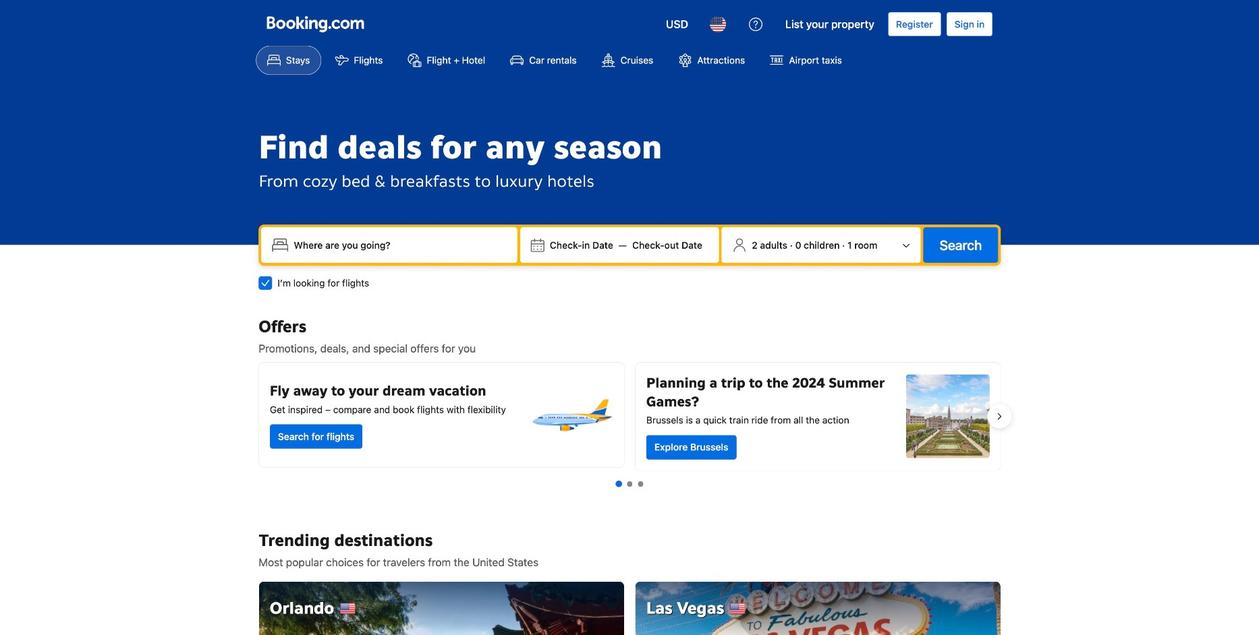 Task type: vqa. For each thing, say whether or not it's contained in the screenshot.
region
yes



Task type: describe. For each thing, give the bounding box(es) containing it.
booking.com image
[[267, 16, 364, 32]]

explore brussels image
[[907, 375, 990, 459]]



Task type: locate. For each thing, give the bounding box(es) containing it.
main content
[[248, 317, 1012, 636]]

progress bar
[[616, 481, 644, 488]]

region
[[248, 357, 1012, 477]]

Where are you going? field
[[288, 233, 512, 258]]

fly away to your dream vacation image
[[530, 374, 614, 457]]



